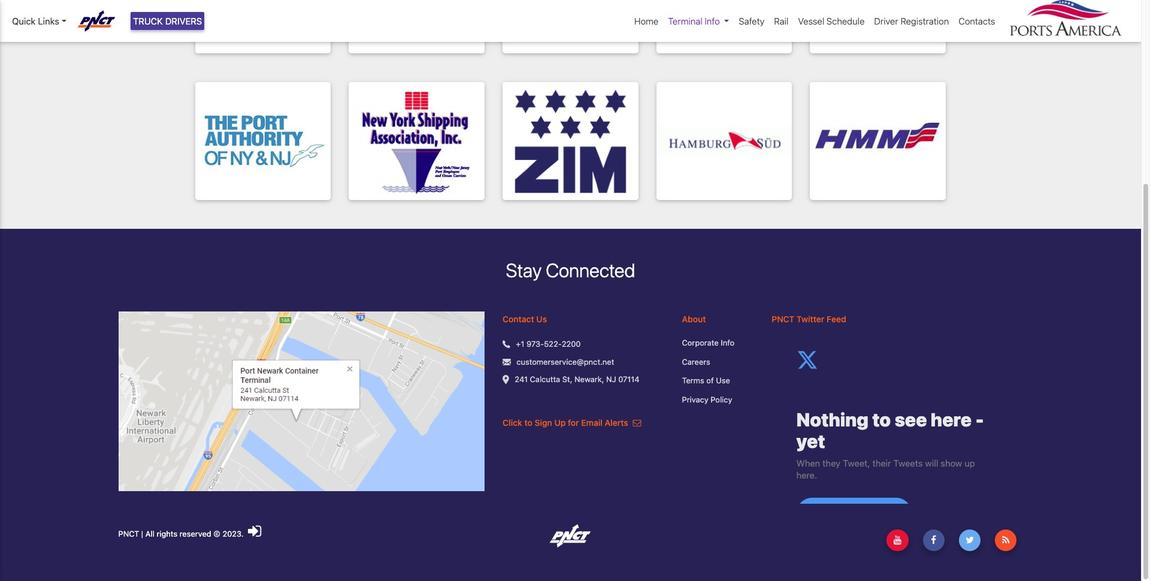 Task type: vqa. For each thing, say whether or not it's contained in the screenshot.
the required
no



Task type: describe. For each thing, give the bounding box(es) containing it.
about
[[683, 314, 706, 324]]

truck
[[133, 16, 163, 26]]

quick
[[12, 16, 36, 26]]

careers
[[683, 357, 711, 367]]

pnct for pnct | all rights reserved © 2023.
[[118, 529, 139, 539]]

driver
[[875, 16, 899, 26]]

terms
[[683, 376, 705, 386]]

twitter
[[797, 314, 825, 324]]

all
[[146, 529, 155, 539]]

pnct | all rights reserved © 2023.
[[118, 529, 246, 539]]

feed
[[827, 314, 847, 324]]

corporate info link
[[683, 338, 754, 349]]

of
[[707, 376, 714, 386]]

info for terminal info
[[705, 16, 720, 26]]

info for corporate info
[[721, 338, 735, 348]]

rail
[[775, 16, 789, 26]]

+1 973-522-2200 link
[[516, 339, 581, 350]]

customerservice@pnct.net link
[[517, 356, 615, 368]]

terms of use
[[683, 376, 731, 386]]

+1
[[516, 339, 525, 349]]

241 calcutta st, newark, nj 07114 link
[[515, 374, 640, 386]]

©
[[214, 529, 221, 539]]

driver registration link
[[870, 10, 955, 33]]

contacts
[[959, 16, 996, 26]]

2200
[[562, 339, 581, 349]]

stay connected
[[506, 259, 636, 282]]

schedule
[[827, 16, 865, 26]]

reserved
[[180, 529, 211, 539]]

contacts link
[[955, 10, 1001, 33]]

vessel
[[799, 16, 825, 26]]

privacy policy link
[[683, 394, 754, 406]]

terminal info link
[[664, 10, 735, 33]]

up
[[555, 418, 566, 428]]

click to sign up for email alerts link
[[503, 418, 642, 428]]

vessel schedule link
[[794, 10, 870, 33]]

driver registration
[[875, 16, 950, 26]]

973-
[[527, 339, 544, 349]]

522-
[[544, 339, 562, 349]]

st,
[[563, 375, 573, 384]]

contact
[[503, 314, 535, 324]]

corporate
[[683, 338, 719, 348]]

contact us
[[503, 314, 547, 324]]

nj
[[607, 375, 617, 384]]

07114
[[619, 375, 640, 384]]

safety
[[739, 16, 765, 26]]

+1 973-522-2200
[[516, 339, 581, 349]]

rail link
[[770, 10, 794, 33]]



Task type: locate. For each thing, give the bounding box(es) containing it.
info up careers link
[[721, 338, 735, 348]]

home link
[[630, 10, 664, 33]]

corporate info
[[683, 338, 735, 348]]

connected
[[546, 259, 636, 282]]

241 calcutta st, newark, nj 07114
[[515, 375, 640, 384]]

1 vertical spatial info
[[721, 338, 735, 348]]

1 horizontal spatial pnct
[[772, 314, 795, 324]]

privacy policy
[[683, 395, 733, 404]]

pnct for pnct twitter feed
[[772, 314, 795, 324]]

vessel schedule
[[799, 16, 865, 26]]

pnct twitter feed
[[772, 314, 847, 324]]

2023.
[[223, 529, 244, 539]]

terminal
[[669, 16, 703, 26]]

safety link
[[735, 10, 770, 33]]

us
[[537, 314, 547, 324]]

policy
[[711, 395, 733, 404]]

quick links
[[12, 16, 59, 26]]

sign in image
[[248, 524, 262, 540]]

truck drivers
[[133, 16, 202, 26]]

pnct
[[772, 314, 795, 324], [118, 529, 139, 539]]

click to sign up for email alerts
[[503, 418, 631, 428]]

privacy
[[683, 395, 709, 404]]

terms of use link
[[683, 375, 754, 387]]

links
[[38, 16, 59, 26]]

sign
[[535, 418, 553, 428]]

registration
[[901, 16, 950, 26]]

alerts
[[605, 418, 629, 428]]

terminal info
[[669, 16, 720, 26]]

newark,
[[575, 375, 605, 384]]

calcutta
[[530, 375, 561, 384]]

1 horizontal spatial info
[[721, 338, 735, 348]]

info
[[705, 16, 720, 26], [721, 338, 735, 348]]

info right the terminal
[[705, 16, 720, 26]]

truck drivers link
[[131, 12, 205, 30]]

click
[[503, 418, 523, 428]]

to
[[525, 418, 533, 428]]

0 horizontal spatial info
[[705, 16, 720, 26]]

quick links link
[[12, 14, 66, 28]]

241
[[515, 375, 528, 384]]

stay
[[506, 259, 542, 282]]

drivers
[[165, 16, 202, 26]]

rights
[[157, 529, 178, 539]]

pnct left |
[[118, 529, 139, 539]]

0 horizontal spatial pnct
[[118, 529, 139, 539]]

1 vertical spatial pnct
[[118, 529, 139, 539]]

email
[[582, 418, 603, 428]]

use
[[716, 376, 731, 386]]

0 vertical spatial info
[[705, 16, 720, 26]]

|
[[141, 529, 143, 539]]

0 vertical spatial pnct
[[772, 314, 795, 324]]

envelope o image
[[633, 419, 642, 428]]

for
[[568, 418, 579, 428]]

home
[[635, 16, 659, 26]]

careers link
[[683, 356, 754, 368]]

pnct left twitter
[[772, 314, 795, 324]]

customerservice@pnct.net
[[517, 357, 615, 367]]



